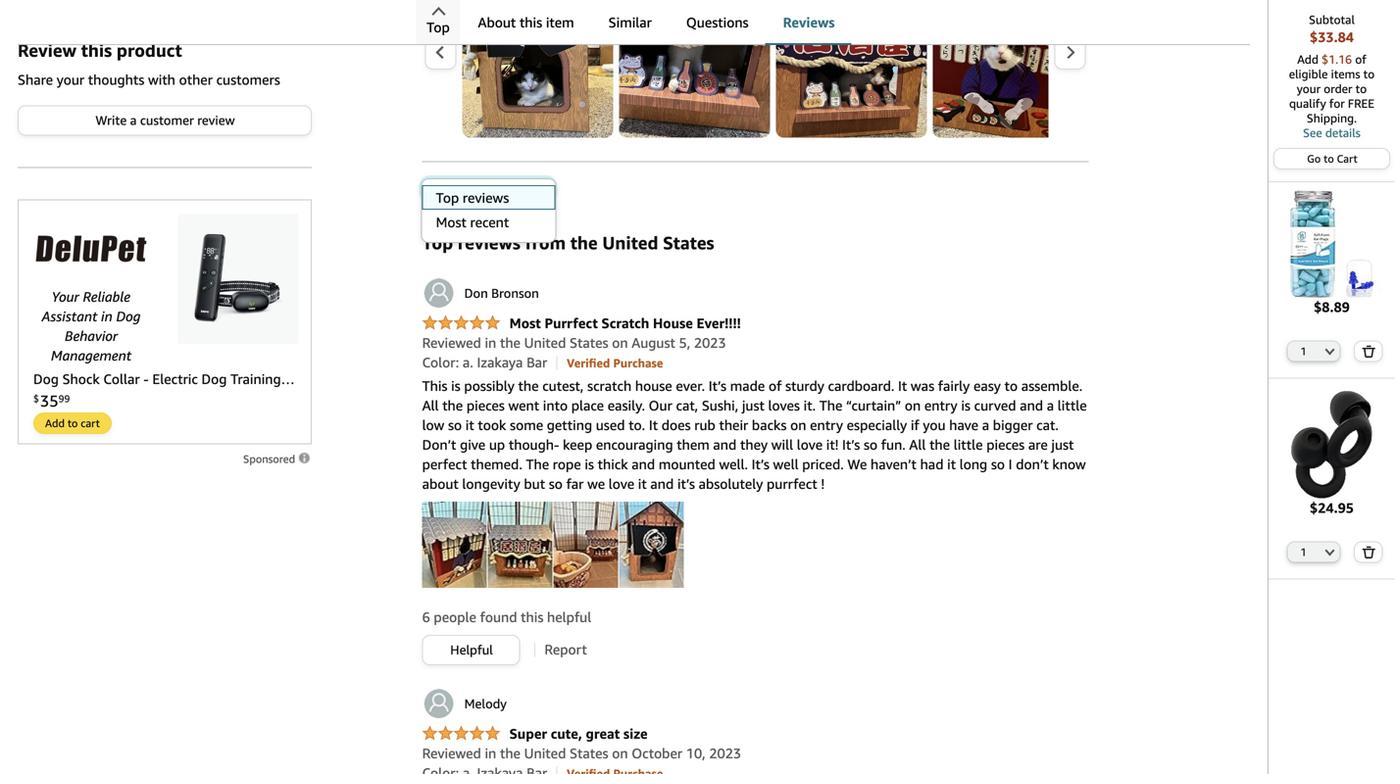 Task type: vqa. For each thing, say whether or not it's contained in the screenshot.
checkbox
no



Task type: describe. For each thing, give the bounding box(es) containing it.
the up went
[[518, 378, 539, 394]]

cart
[[1338, 153, 1358, 165]]

customer
[[140, 113, 194, 128]]

1 horizontal spatial most
[[510, 315, 541, 332]]

1 horizontal spatial the
[[820, 398, 843, 414]]

| image
[[535, 644, 536, 658]]

sponsored link
[[243, 450, 312, 469]]

for
[[1330, 97, 1346, 110]]

most recent link
[[422, 210, 556, 235]]

report
[[545, 642, 587, 658]]

leave feedback on sponsored ad element
[[243, 453, 312, 466]]

rub
[[695, 417, 716, 434]]

0 vertical spatial united
[[603, 233, 659, 254]]

0 vertical spatial is
[[451, 378, 461, 394]]

verified purchase link
[[567, 355, 663, 371]]

went
[[509, 398, 540, 414]]

verified purchase
[[567, 357, 663, 370]]

on down the "it."
[[791, 417, 807, 434]]

subtotal
[[1310, 13, 1355, 26]]

used
[[596, 417, 625, 434]]

about
[[422, 476, 459, 493]]

| image for cute,
[[557, 768, 558, 775]]

4 customer image image from the left
[[620, 502, 684, 589]]

reviewed in the united states on october 10, 2023
[[422, 746, 742, 762]]

subtotal $33.84
[[1310, 13, 1355, 45]]

2 customer image image from the left
[[488, 502, 553, 589]]

2 horizontal spatial it
[[948, 457, 956, 473]]

verified
[[567, 357, 610, 370]]

and up the well.
[[714, 437, 737, 453]]

cute,
[[551, 726, 582, 743]]

bigger
[[993, 417, 1033, 434]]

loves
[[769, 398, 800, 414]]

5,
[[679, 335, 691, 351]]

fun.
[[882, 437, 906, 453]]

cat,
[[676, 398, 699, 414]]

keep
[[563, 437, 593, 453]]

of inside of eligible items to your order to qualify for free shipping.
[[1356, 52, 1367, 66]]

the down this
[[443, 398, 463, 414]]

thoughts
[[88, 72, 145, 88]]

in for super
[[485, 746, 497, 762]]

our
[[649, 398, 673, 414]]

delete image for $8.89
[[1363, 345, 1377, 358]]

the down super
[[500, 746, 521, 762]]

low
[[422, 417, 445, 434]]

priced.
[[803, 457, 844, 473]]

0 horizontal spatial it
[[466, 417, 475, 434]]

2 vertical spatial this
[[521, 610, 544, 626]]

$24.95
[[1310, 500, 1355, 516]]

top reviews from the united states
[[422, 233, 715, 254]]

thick
[[598, 457, 628, 473]]

1 vertical spatial it's
[[843, 437, 861, 453]]

see details link
[[1279, 126, 1386, 140]]

sturdy
[[786, 378, 825, 394]]

of inside this is possibly the cutest, scratch house ever. it's made of sturdy cardboard. it was fairly easy to assemble. all the pieces went into place easily. our cat, sushi, just loves it. the "curtain" on entry is curved and a little low so it took some getting used to. it does rub their backs on entry especially if you have a bigger cat. don't give up though- keep encouraging them and they will love it! it's so fun. all the little pieces are just perfect themed. the rope is thick and mounted well. it's well priced.  we haven't had it long so i don't know about longevity but so far we love it and it's absolutely purrfect !
[[769, 378, 782, 394]]

6
[[422, 610, 430, 626]]

assemble.
[[1022, 378, 1083, 394]]

them
[[677, 437, 710, 453]]

free
[[1349, 97, 1375, 110]]

0 horizontal spatial it's
[[709, 378, 727, 394]]

was
[[911, 378, 935, 394]]

ever!!!!
[[697, 315, 741, 332]]

qualify
[[1290, 97, 1327, 110]]

1 horizontal spatial entry
[[925, 398, 958, 414]]

august
[[632, 335, 676, 351]]

top for top
[[427, 19, 450, 35]]

so left i
[[992, 457, 1005, 473]]

scratch
[[588, 378, 632, 394]]

absolutely
[[699, 476, 763, 493]]

on down size
[[612, 746, 628, 762]]

top for top reviews from the united states
[[422, 233, 453, 254]]

though-
[[509, 437, 560, 453]]

1 horizontal spatial just
[[1052, 437, 1075, 453]]

0 horizontal spatial entry
[[810, 417, 844, 434]]

1 for $8.89
[[1301, 345, 1307, 358]]

0 horizontal spatial your
[[57, 72, 84, 88]]

will
[[772, 437, 794, 453]]

don't
[[422, 437, 457, 453]]

encouraging
[[596, 437, 673, 453]]

report link
[[545, 642, 587, 658]]

getting
[[547, 417, 593, 434]]

with
[[148, 72, 176, 88]]

top for top reviews most recent
[[436, 190, 459, 206]]

their
[[719, 417, 749, 434]]

possibly
[[464, 378, 515, 394]]

a inside write a customer review link
[[130, 113, 137, 128]]

so right low
[[448, 417, 462, 434]]

product
[[117, 40, 182, 61]]

eligible
[[1290, 67, 1329, 81]]

to.
[[629, 417, 646, 434]]

reviews for from
[[458, 233, 521, 254]]

most purrfect scratch house ever!!!!
[[510, 315, 741, 332]]

add
[[1298, 52, 1319, 66]]

and left it's
[[651, 476, 674, 493]]

to inside this is possibly the cutest, scratch house ever. it's made of sturdy cardboard. it was fairly easy to assemble. all the pieces went into place easily. our cat, sushi, just loves it. the "curtain" on entry is curved and a little low so it took some getting used to. it does rub their backs on entry especially if you have a bigger cat. don't give up though- keep encouraging them and they will love it! it's so fun. all the little pieces are just perfect themed. the rope is thick and mounted well. it's well priced.  we haven't had it long so i don't know about longevity but so far we love it and it's absolutely purrfect !
[[1005, 378, 1018, 394]]

fairly
[[939, 378, 970, 394]]

0 vertical spatial states
[[663, 233, 715, 254]]

other
[[179, 72, 213, 88]]

color: a. izakaya bar
[[422, 355, 548, 371]]

reviewed for reviewed in the united states on august 5, 2023
[[422, 335, 481, 351]]

i
[[1009, 457, 1013, 473]]

2 horizontal spatial is
[[962, 398, 971, 414]]

2023 for reviewed in the united states on august 5, 2023
[[694, 335, 727, 351]]

it.
[[804, 398, 816, 414]]

dropdown image for $8.89
[[1326, 348, 1335, 356]]

we
[[588, 476, 605, 493]]

go
[[1308, 153, 1322, 165]]

give
[[460, 437, 486, 453]]

3 customer image image from the left
[[554, 502, 619, 589]]

perfect
[[422, 457, 467, 473]]

melody link
[[422, 688, 507, 721]]

top reviews most recent
[[436, 190, 509, 231]]

questions
[[687, 14, 749, 30]]

super
[[510, 726, 547, 743]]

review
[[18, 40, 77, 61]]

super cute, great size link
[[422, 726, 648, 744]]

of eligible items to your order to qualify for free shipping.
[[1290, 52, 1375, 125]]

had
[[921, 457, 944, 473]]

dropdown image for $24.95
[[1326, 549, 1335, 556]]

people
[[434, 610, 477, 626]]

1 customer image image from the left
[[422, 502, 487, 589]]

melody
[[465, 697, 507, 712]]

$33.84
[[1310, 29, 1355, 45]]

2 vertical spatial it's
[[752, 457, 770, 473]]

1 vertical spatial the
[[526, 457, 549, 473]]

on up verified purchase link
[[612, 335, 628, 351]]

it's
[[678, 476, 695, 493]]

Helpful submit
[[423, 637, 519, 665]]



Task type: locate. For each thing, give the bounding box(es) containing it.
1 | image from the top
[[557, 357, 558, 370]]

found
[[480, 610, 517, 626]]

previous image
[[435, 45, 446, 60]]

1 vertical spatial delete image
[[1363, 546, 1377, 559]]

0 horizontal spatial pieces
[[467, 398, 505, 414]]

order
[[1324, 82, 1353, 96]]

0 vertical spatial in
[[485, 335, 497, 351]]

it right the to.
[[649, 417, 658, 434]]

1 horizontal spatial it's
[[752, 457, 770, 473]]

| image right bar
[[557, 357, 558, 370]]

2 horizontal spatial a
[[1047, 398, 1055, 414]]

1 vertical spatial in
[[485, 746, 497, 762]]

see details
[[1304, 126, 1361, 140]]

top inside the top reviews most recent
[[436, 190, 459, 206]]

love left it!
[[797, 437, 823, 453]]

lysian ultra soft foam earplugs sleep, 38db snr 31db nrr sound blocking noise cancelling ear plugs for sleeping, travel, shooting and working -60 pairs pack (lake blue) image
[[1279, 190, 1386, 298]]

just up know
[[1052, 437, 1075, 453]]

0 vertical spatial pieces
[[467, 398, 505, 414]]

of up items
[[1356, 52, 1367, 66]]

list box
[[421, 185, 556, 235]]

2 vertical spatial states
[[570, 746, 609, 762]]

love
[[797, 437, 823, 453], [609, 476, 635, 493]]

states down most purrfect scratch house ever!!!! link
[[570, 335, 609, 351]]

reviews for most
[[463, 190, 509, 206]]

on up if on the bottom right of page
[[905, 398, 921, 414]]

a right write
[[130, 113, 137, 128]]

next image
[[1066, 45, 1077, 60]]

0 vertical spatial all
[[422, 398, 439, 414]]

2 vertical spatial it
[[638, 476, 647, 493]]

0 vertical spatial most
[[436, 214, 467, 231]]

0 horizontal spatial is
[[451, 378, 461, 394]]

in down 'super cute, great size' "link"
[[485, 746, 497, 762]]

the down 'you'
[[930, 437, 951, 453]]

2 in from the top
[[485, 746, 497, 762]]

made
[[731, 378, 765, 394]]

1 vertical spatial states
[[570, 335, 609, 351]]

customer image image down it's
[[620, 502, 684, 589]]

1 vertical spatial love
[[609, 476, 635, 493]]

your right share
[[57, 72, 84, 88]]

don't
[[1016, 457, 1049, 473]]

is right this
[[451, 378, 461, 394]]

1 in from the top
[[485, 335, 497, 351]]

0 horizontal spatial it
[[649, 417, 658, 434]]

details
[[1326, 126, 1361, 140]]

delete image for $24.95
[[1363, 546, 1377, 559]]

states for size
[[570, 746, 609, 762]]

little
[[1058, 398, 1087, 414], [954, 437, 983, 453]]

list box containing top reviews
[[421, 185, 556, 235]]

1 horizontal spatial pieces
[[987, 437, 1025, 453]]

and down encouraging
[[632, 457, 655, 473]]

is
[[451, 378, 461, 394], [962, 398, 971, 414], [585, 457, 594, 473]]

0 horizontal spatial just
[[742, 398, 765, 414]]

this up thoughts
[[81, 40, 112, 61]]

loop quiet ear plugs for noise reduction &ndash; super soft, reusable hearing protection in flexible silicone for sleep, noise sensitivity - 8 ear tips in xs/s/m/l &ndash; 26db &amp; nrr 14 noise cancelling &ndash; black image
[[1279, 391, 1386, 499]]

1 vertical spatial just
[[1052, 437, 1075, 453]]

house
[[653, 315, 693, 332]]

in up color: a. izakaya bar
[[485, 335, 497, 351]]

2 vertical spatial is
[[585, 457, 594, 473]]

it's right it!
[[843, 437, 861, 453]]

1 vertical spatial dropdown image
[[1326, 549, 1335, 556]]

0 vertical spatial of
[[1356, 52, 1367, 66]]

super cute, great size
[[510, 726, 648, 743]]

just down made
[[742, 398, 765, 414]]

top reviews option
[[421, 185, 556, 210]]

it's
[[709, 378, 727, 394], [843, 437, 861, 453], [752, 457, 770, 473]]

little down assemble.
[[1058, 398, 1087, 414]]

1 vertical spatial | image
[[557, 768, 558, 775]]

purchase
[[614, 357, 663, 370]]

if
[[911, 417, 920, 434]]

united up bar
[[524, 335, 566, 351]]

so left the far
[[549, 476, 563, 493]]

0 horizontal spatial the
[[526, 457, 549, 473]]

great
[[586, 726, 620, 743]]

all down if on the bottom right of page
[[910, 437, 926, 453]]

well.
[[719, 457, 748, 473]]

little down have
[[954, 437, 983, 453]]

delete image
[[1363, 345, 1377, 358], [1363, 546, 1377, 559]]

top reviews link
[[422, 185, 556, 210]]

dropdown image
[[1326, 348, 1335, 356], [1326, 549, 1335, 556]]

None submit
[[1356, 342, 1383, 362], [1356, 543, 1383, 562], [1356, 342, 1383, 362], [1356, 543, 1383, 562]]

2 horizontal spatial it's
[[843, 437, 861, 453]]

your
[[57, 72, 84, 88], [1298, 82, 1321, 96]]

0 vertical spatial reviewed
[[422, 335, 481, 351]]

reviews
[[783, 14, 835, 30]]

this up | image
[[521, 610, 544, 626]]

$1.16
[[1322, 52, 1353, 66]]

this for review
[[81, 40, 112, 61]]

well
[[773, 457, 799, 473]]

customers
[[216, 72, 280, 88]]

0 horizontal spatial of
[[769, 378, 782, 394]]

a down assemble.
[[1047, 398, 1055, 414]]

pieces up i
[[987, 437, 1025, 453]]

2023 right '10,'
[[710, 746, 742, 762]]

1 reviewed from the top
[[422, 335, 481, 351]]

have
[[950, 417, 979, 434]]

up
[[489, 437, 505, 453]]

we
[[848, 457, 867, 473]]

it
[[899, 378, 908, 394], [649, 417, 658, 434]]

1 vertical spatial 1
[[1301, 546, 1307, 559]]

it
[[466, 417, 475, 434], [948, 457, 956, 473], [638, 476, 647, 493]]

united
[[603, 233, 659, 254], [524, 335, 566, 351], [524, 746, 566, 762]]

so down especially on the right of page
[[864, 437, 878, 453]]

customer image image down but
[[488, 502, 553, 589]]

took
[[478, 417, 507, 434]]

list
[[463, 0, 1396, 138]]

2 dropdown image from the top
[[1326, 549, 1335, 556]]

about this item
[[478, 14, 574, 30]]

write a customer review
[[96, 113, 235, 128]]

customer image image
[[422, 502, 487, 589], [488, 502, 553, 589], [554, 502, 619, 589], [620, 502, 684, 589]]

0 vertical spatial entry
[[925, 398, 958, 414]]

0 vertical spatial 1
[[1301, 345, 1307, 358]]

reviewed up color:
[[422, 335, 481, 351]]

1 vertical spatial 2023
[[710, 746, 742, 762]]

0 vertical spatial this
[[520, 14, 543, 30]]

most
[[436, 214, 467, 231], [510, 315, 541, 332]]

1 vertical spatial a
[[1047, 398, 1055, 414]]

and
[[1020, 398, 1044, 414], [714, 437, 737, 453], [632, 457, 655, 473], [651, 476, 674, 493]]

2 reviewed from the top
[[422, 746, 481, 762]]

0 vertical spatial just
[[742, 398, 765, 414]]

similar
[[609, 14, 652, 30]]

your inside of eligible items to your order to qualify for free shipping.
[[1298, 82, 1321, 96]]

entry up it!
[[810, 417, 844, 434]]

1 vertical spatial united
[[524, 335, 566, 351]]

of up loves
[[769, 378, 782, 394]]

2023 for reviewed in the united states on october 10, 2023
[[710, 746, 742, 762]]

the
[[820, 398, 843, 414], [526, 457, 549, 473]]

1 vertical spatial pieces
[[987, 437, 1025, 453]]

item
[[546, 14, 574, 30]]

rope
[[553, 457, 581, 473]]

1 vertical spatial is
[[962, 398, 971, 414]]

$8.89
[[1315, 299, 1351, 316]]

cat.
[[1037, 417, 1059, 434]]

2 1 from the top
[[1301, 546, 1307, 559]]

1 vertical spatial entry
[[810, 417, 844, 434]]

to right the easy
[[1005, 378, 1018, 394]]

| image down reviewed in the united states on october 10, 2023
[[557, 768, 558, 775]]

share your thoughts with other customers
[[18, 72, 280, 88]]

to up the free
[[1356, 82, 1368, 96]]

don
[[465, 286, 488, 301]]

place
[[572, 398, 604, 414]]

0 vertical spatial little
[[1058, 398, 1087, 414]]

october
[[632, 746, 683, 762]]

items
[[1332, 67, 1361, 81]]

dropdown image down $8.89
[[1326, 348, 1335, 356]]

customer image image down about on the bottom
[[422, 502, 487, 589]]

1 for $24.95
[[1301, 546, 1307, 559]]

1 dropdown image from the top
[[1326, 348, 1335, 356]]

2 delete image from the top
[[1363, 546, 1377, 559]]

reviewed in the united states on august 5, 2023
[[422, 335, 727, 351]]

this is possibly the cutest, scratch house ever. it's made of sturdy cardboard. it was fairly easy to assemble. all the pieces went into place easily. our cat, sushi, just loves it. the "curtain" on entry is curved and a little low so it took some getting used to. it does rub their backs on entry especially if you have a bigger cat. don't give up though- keep encouraging them and they will love it! it's so fun. all the little pieces are just perfect themed. the rope is thick and mounted well. it's well priced.  we haven't had it long so i don't know about longevity but so far we love it and it's absolutely purrfect !
[[422, 378, 1087, 493]]

love down thick
[[609, 476, 635, 493]]

to inside go to cart link
[[1324, 153, 1335, 165]]

into
[[543, 398, 568, 414]]

states down super cute, great size
[[570, 746, 609, 762]]

pieces down possibly
[[467, 398, 505, 414]]

color:
[[422, 355, 459, 371]]

0 horizontal spatial all
[[422, 398, 439, 414]]

most purrfect scratch house ever!!!! link
[[422, 315, 741, 333]]

0 vertical spatial the
[[820, 398, 843, 414]]

reviewed for reviewed in the united states on october 10, 2023
[[422, 746, 481, 762]]

it left the was
[[899, 378, 908, 394]]

1 horizontal spatial love
[[797, 437, 823, 453]]

reviewed
[[422, 335, 481, 351], [422, 746, 481, 762]]

it right had
[[948, 457, 956, 473]]

0 vertical spatial a
[[130, 113, 137, 128]]

top for top reviews
[[430, 183, 448, 196]]

it down encouraging
[[638, 476, 647, 493]]

0 vertical spatial it's
[[709, 378, 727, 394]]

reviews inside the top reviews most recent
[[463, 190, 509, 206]]

they
[[741, 437, 768, 453]]

1 1 from the top
[[1301, 345, 1307, 358]]

this for about
[[520, 14, 543, 30]]

ever.
[[676, 378, 705, 394]]

1 delete image from the top
[[1363, 345, 1377, 358]]

united down 'super cute, great size' "link"
[[524, 746, 566, 762]]

1 vertical spatial most
[[510, 315, 541, 332]]

your down eligible
[[1298, 82, 1321, 96]]

1 vertical spatial this
[[81, 40, 112, 61]]

| image for purrfect
[[557, 357, 558, 370]]

0 vertical spatial love
[[797, 437, 823, 453]]

1 vertical spatial it
[[649, 417, 658, 434]]

2 vertical spatial united
[[524, 746, 566, 762]]

1 vertical spatial little
[[954, 437, 983, 453]]

customer image image down 'we'
[[554, 502, 619, 589]]

united up scratch
[[603, 233, 659, 254]]

states up house
[[663, 233, 715, 254]]

0 horizontal spatial little
[[954, 437, 983, 453]]

1 horizontal spatial little
[[1058, 398, 1087, 414]]

this left item on the left top of page
[[520, 14, 543, 30]]

to right items
[[1364, 67, 1375, 81]]

1
[[1301, 345, 1307, 358], [1301, 546, 1307, 559]]

size
[[624, 726, 648, 743]]

1 horizontal spatial it
[[899, 378, 908, 394]]

"curtain"
[[847, 398, 902, 414]]

themed.
[[471, 457, 523, 473]]

especially
[[847, 417, 908, 434]]

cardboard.
[[828, 378, 895, 394]]

most down top reviews at left
[[436, 214, 467, 231]]

united for purrfect
[[524, 335, 566, 351]]

0 vertical spatial it
[[899, 378, 908, 394]]

top reviews
[[430, 183, 488, 196]]

it's up sushi,
[[709, 378, 727, 394]]

0 vertical spatial dropdown image
[[1326, 348, 1335, 356]]

0 horizontal spatial love
[[609, 476, 635, 493]]

is up 'we'
[[585, 457, 594, 473]]

all up low
[[422, 398, 439, 414]]

you
[[923, 417, 946, 434]]

but
[[524, 476, 545, 493]]

reviewed down melody link
[[422, 746, 481, 762]]

most inside the top reviews most recent
[[436, 214, 467, 231]]

1 horizontal spatial all
[[910, 437, 926, 453]]

10,
[[686, 746, 706, 762]]

1 vertical spatial reviewed
[[422, 746, 481, 762]]

from
[[525, 233, 566, 254]]

does
[[662, 417, 691, 434]]

1 horizontal spatial of
[[1356, 52, 1367, 66]]

0 vertical spatial delete image
[[1363, 345, 1377, 358]]

is up have
[[962, 398, 971, 414]]

a down curved
[[983, 417, 990, 434]]

entry up 'you'
[[925, 398, 958, 414]]

2023 down ever!!!!
[[694, 335, 727, 351]]

0 vertical spatial 2023
[[694, 335, 727, 351]]

1 vertical spatial all
[[910, 437, 926, 453]]

the right from
[[571, 233, 598, 254]]

0 vertical spatial | image
[[557, 357, 558, 370]]

1 horizontal spatial your
[[1298, 82, 1321, 96]]

backs
[[752, 417, 787, 434]]

| image
[[557, 357, 558, 370], [557, 768, 558, 775]]

add $1.16
[[1298, 52, 1356, 66]]

the right the "it."
[[820, 398, 843, 414]]

1 vertical spatial of
[[769, 378, 782, 394]]

to right "go"
[[1324, 153, 1335, 165]]

most down the bronson
[[510, 315, 541, 332]]

review
[[197, 113, 235, 128]]

1 horizontal spatial is
[[585, 457, 594, 473]]

0 horizontal spatial a
[[130, 113, 137, 128]]

united for cute,
[[524, 746, 566, 762]]

the up but
[[526, 457, 549, 473]]

share
[[18, 72, 53, 88]]

1 horizontal spatial a
[[983, 417, 990, 434]]

and up cat.
[[1020, 398, 1044, 414]]

dropdown image
[[539, 185, 549, 193]]

this
[[520, 14, 543, 30], [81, 40, 112, 61], [521, 610, 544, 626]]

dropdown image down $24.95
[[1326, 549, 1335, 556]]

the up "izakaya"
[[500, 335, 521, 351]]

don bronson link
[[422, 277, 539, 310]]

go to cart link
[[1275, 149, 1390, 169]]

reviews
[[451, 183, 488, 196], [463, 190, 509, 206], [458, 233, 521, 254]]

1 vertical spatial it
[[948, 457, 956, 473]]

states for house
[[570, 335, 609, 351]]

so
[[448, 417, 462, 434], [864, 437, 878, 453], [992, 457, 1005, 473], [549, 476, 563, 493]]

1 horizontal spatial it
[[638, 476, 647, 493]]

0 horizontal spatial most
[[436, 214, 467, 231]]

0 vertical spatial it
[[466, 417, 475, 434]]

in for most
[[485, 335, 497, 351]]

sponsored
[[243, 453, 298, 466]]

it's down they on the right bottom of the page
[[752, 457, 770, 473]]

it up give
[[466, 417, 475, 434]]

2 | image from the top
[[557, 768, 558, 775]]

2 vertical spatial a
[[983, 417, 990, 434]]



